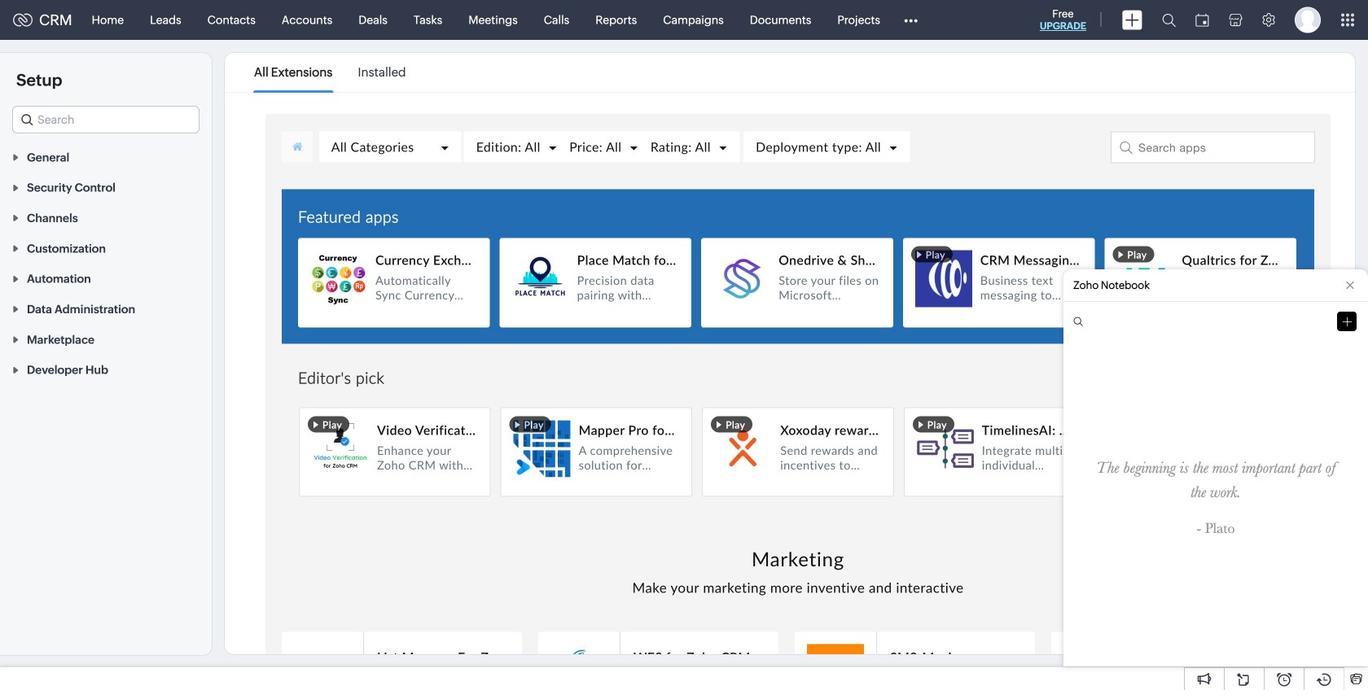 Task type: locate. For each thing, give the bounding box(es) containing it.
Search text field
[[13, 107, 199, 133]]

create menu image
[[1122, 10, 1143, 30]]

None field
[[12, 106, 200, 134]]

profile element
[[1285, 0, 1331, 40]]

calendar image
[[1196, 13, 1210, 26]]

search element
[[1153, 0, 1186, 40]]

create menu element
[[1113, 0, 1153, 40]]



Task type: vqa. For each thing, say whether or not it's contained in the screenshot.
Profile image
yes



Task type: describe. For each thing, give the bounding box(es) containing it.
Other Modules field
[[893, 7, 929, 33]]

logo image
[[13, 13, 33, 26]]

profile image
[[1295, 7, 1321, 33]]

search image
[[1162, 13, 1176, 27]]



